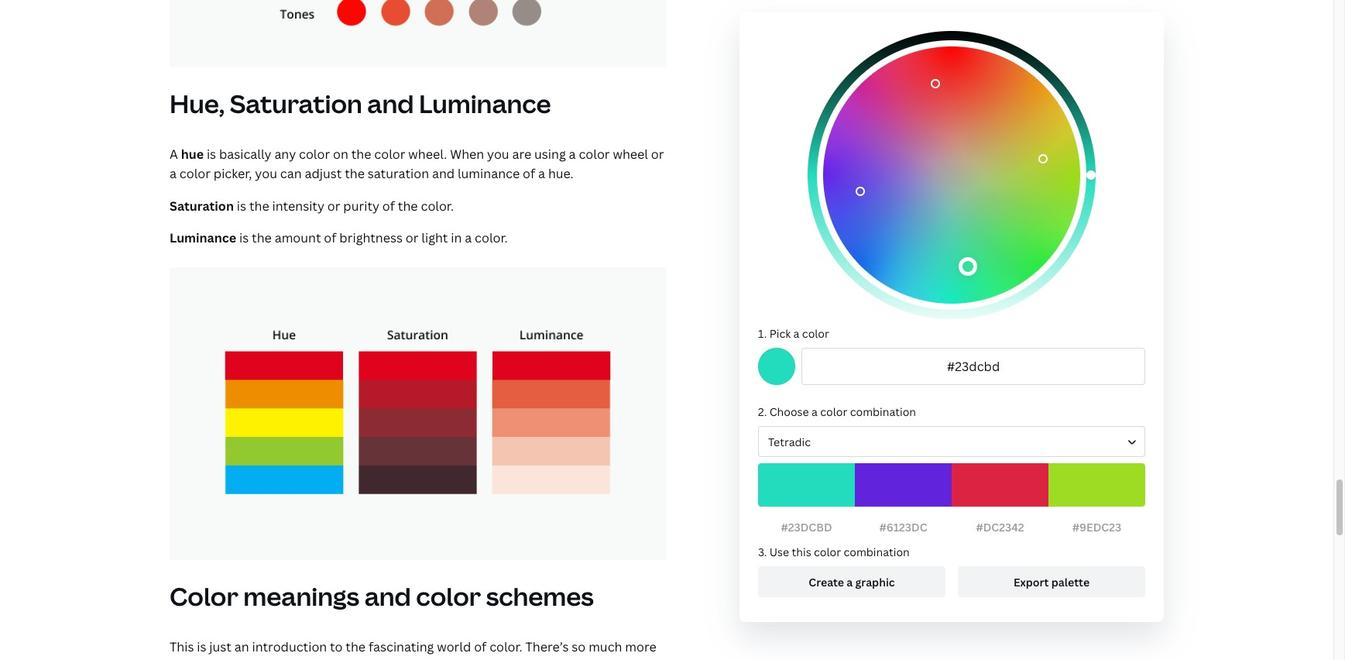 Task type: vqa. For each thing, say whether or not it's contained in the screenshot.
Page 1 / 27 button
no



Task type: describe. For each thing, give the bounding box(es) containing it.
did
[[302, 658, 322, 660]]

the left intensity
[[249, 197, 269, 214]]

3.
[[758, 545, 767, 559]]

saturation is the intensity or purity of the            color.
[[170, 197, 454, 214]]

of right purity at the left
[[383, 197, 395, 214]]

luminance is the amount of brightness or light in            a color.
[[170, 230, 508, 247]]

amount
[[275, 230, 321, 247]]

of inside this is just an introduction to the fascinating world of color. there's            so much more to learn! for instance, did you know that the color royal            blue was created in th
[[474, 638, 487, 655]]

choose
[[770, 404, 809, 419]]

using
[[535, 145, 566, 162]]

a right choose
[[812, 404, 818, 419]]

there's
[[526, 638, 569, 655]]

color up adjust
[[299, 145, 330, 162]]

any
[[275, 145, 296, 162]]

a left hue.
[[538, 165, 545, 182]]

brightness
[[340, 230, 403, 247]]

the up "know"
[[346, 638, 366, 655]]

color. for world
[[490, 638, 523, 655]]

and for luminance
[[367, 87, 414, 120]]

basically
[[219, 145, 272, 162]]

1.
[[758, 326, 767, 341]]

1 vertical spatial saturation
[[170, 197, 234, 214]]

this
[[792, 545, 812, 559]]

are
[[512, 145, 532, 162]]

in inside this is just an introduction to the fascinating world of color. there's            so much more to learn! for instance, did you know that the color royal            blue was created in th
[[606, 658, 617, 660]]

a right using
[[569, 145, 576, 162]]

can
[[280, 165, 302, 182]]

more
[[625, 638, 657, 655]]

use
[[770, 545, 789, 559]]

purity
[[343, 197, 380, 214]]

the down fascinating
[[412, 658, 432, 660]]

a
[[170, 145, 178, 162]]

color left wheel
[[579, 145, 610, 162]]

is for saturation
[[237, 197, 246, 214]]

world
[[437, 638, 471, 655]]

the left amount
[[252, 230, 272, 247]]

wheel.
[[409, 145, 447, 162]]

is for luminance
[[239, 230, 249, 247]]

hue.
[[548, 165, 574, 182]]

a down a
[[170, 165, 177, 182]]

of inside 'is basically any color on the color wheel.            when you are using a color wheel or a color picker, you can adjust            the saturation and luminance of a hue.'
[[523, 165, 535, 182]]

color. for in
[[475, 230, 508, 247]]

intensity
[[272, 197, 325, 214]]

royal
[[469, 658, 499, 660]]

picker,
[[214, 165, 252, 182]]

a hue
[[170, 145, 204, 162]]

shade, tints, tones image
[[170, 0, 667, 68]]

was
[[531, 658, 554, 660]]

is basically any color on the color wheel.            when you are using a color wheel or a color picker, you can adjust            the saturation and luminance of a hue.
[[170, 145, 664, 182]]

0 vertical spatial luminance
[[419, 87, 551, 120]]

color up saturation on the left
[[374, 145, 406, 162]]

just
[[209, 638, 232, 655]]



Task type: locate. For each thing, give the bounding box(es) containing it.
the right on
[[351, 145, 371, 162]]

slider
[[808, 31, 1096, 319]]

combination for 2. choose a color combination
[[850, 404, 916, 419]]

combination for 3. use this color combination
[[844, 545, 910, 559]]

the down on
[[345, 165, 365, 182]]

color. right light on the top of the page
[[475, 230, 508, 247]]

color right this
[[814, 545, 841, 559]]

0 horizontal spatial to
[[170, 658, 182, 660]]

tetradic
[[768, 434, 811, 449]]

a right "pick"
[[794, 326, 800, 341]]

to
[[330, 638, 343, 655], [170, 658, 182, 660]]

0 vertical spatial saturation
[[230, 87, 362, 120]]

the down saturation on the left
[[398, 197, 418, 214]]

2 horizontal spatial you
[[487, 145, 509, 162]]

or left light on the top of the page
[[406, 230, 419, 247]]

instance,
[[245, 658, 299, 660]]

you
[[487, 145, 509, 162], [255, 165, 277, 182], [325, 658, 347, 660]]

or
[[651, 145, 664, 162], [328, 197, 340, 214], [406, 230, 419, 247]]

color right choose
[[821, 404, 848, 419]]

1 vertical spatial you
[[255, 165, 277, 182]]

0 vertical spatial in
[[451, 230, 462, 247]]

1 vertical spatial combination
[[844, 545, 910, 559]]

hue, saturation and luminance
[[170, 87, 551, 120]]

1 vertical spatial luminance
[[170, 230, 236, 247]]

or left purity at the left
[[328, 197, 340, 214]]

color. inside this is just an introduction to the fascinating world of color. there's            so much more to learn! for instance, did you know that the color royal            blue was created in th
[[490, 638, 523, 655]]

2 vertical spatial and
[[365, 579, 411, 613]]

0 horizontal spatial you
[[255, 165, 277, 182]]

color. up blue
[[490, 638, 523, 655]]

meanings
[[244, 579, 360, 613]]

you right did
[[325, 658, 347, 660]]

learn!
[[185, 658, 220, 660]]

light
[[422, 230, 448, 247]]

introduction
[[252, 638, 327, 655]]

1. pick a color
[[758, 326, 830, 341]]

luminance
[[419, 87, 551, 120], [170, 230, 236, 247]]

1 vertical spatial color.
[[475, 230, 508, 247]]

luminance
[[458, 165, 520, 182]]

is for this
[[197, 638, 206, 655]]

an
[[235, 638, 249, 655]]

or right wheel
[[651, 145, 664, 162]]

that
[[384, 658, 409, 660]]

and inside 'is basically any color on the color wheel.            when you are using a color wheel or a color picker, you can adjust            the saturation and luminance of a hue.'
[[432, 165, 455, 182]]

0 vertical spatial color.
[[421, 197, 454, 214]]

saturation up the any at the top left of the page
[[230, 87, 362, 120]]

for
[[223, 658, 242, 660]]

2. choose a color combination
[[758, 404, 916, 419]]

2 vertical spatial or
[[406, 230, 419, 247]]

of
[[523, 165, 535, 182], [383, 197, 395, 214], [324, 230, 337, 247], [474, 638, 487, 655]]

1 vertical spatial and
[[432, 165, 455, 182]]

1 vertical spatial or
[[328, 197, 340, 214]]

in
[[451, 230, 462, 247], [606, 658, 617, 660]]

combination right this
[[844, 545, 910, 559]]

None text field
[[802, 348, 1146, 385]]

created
[[557, 658, 603, 660]]

and for color
[[365, 579, 411, 613]]

of down 'are'
[[523, 165, 535, 182]]

blue
[[502, 658, 528, 660]]

to down this
[[170, 658, 182, 660]]

tetradic button
[[758, 426, 1146, 457]]

color
[[170, 579, 238, 613]]

or inside 'is basically any color on the color wheel.            when you are using a color wheel or a color picker, you can adjust            the saturation and luminance of a hue.'
[[651, 145, 664, 162]]

is left amount
[[239, 230, 249, 247]]

2 vertical spatial color.
[[490, 638, 523, 655]]

of right amount
[[324, 230, 337, 247]]

luminance down the picker,
[[170, 230, 236, 247]]

2.
[[758, 404, 767, 419]]

in right light on the top of the page
[[451, 230, 462, 247]]

adjust
[[305, 165, 342, 182]]

and up fascinating
[[365, 579, 411, 613]]

is down the picker,
[[237, 197, 246, 214]]

pick
[[770, 326, 791, 341]]

is right hue
[[207, 145, 216, 162]]

color right "pick"
[[802, 326, 830, 341]]

much
[[589, 638, 622, 655]]

schemes
[[486, 579, 594, 613]]

and up wheel.
[[367, 87, 414, 120]]

saturation
[[368, 165, 429, 182]]

and down wheel.
[[432, 165, 455, 182]]

wheel
[[613, 145, 648, 162]]

1 horizontal spatial luminance
[[419, 87, 551, 120]]

0 vertical spatial combination
[[850, 404, 916, 419]]

and
[[367, 87, 414, 120], [432, 165, 455, 182], [365, 579, 411, 613]]

when
[[450, 145, 484, 162]]

is inside 'is basically any color on the color wheel.            when you are using a color wheel or a color picker, you can adjust            the saturation and luminance of a hue.'
[[207, 145, 216, 162]]

color.
[[421, 197, 454, 214], [475, 230, 508, 247], [490, 638, 523, 655]]

luminance up when
[[419, 87, 551, 120]]

the
[[351, 145, 371, 162], [345, 165, 365, 182], [249, 197, 269, 214], [398, 197, 418, 214], [252, 230, 272, 247], [346, 638, 366, 655], [412, 658, 432, 660]]

0 vertical spatial to
[[330, 638, 343, 655]]

0 vertical spatial and
[[367, 87, 414, 120]]

color down hue
[[180, 165, 211, 182]]

color up world
[[416, 579, 481, 613]]

is up learn!
[[197, 638, 206, 655]]

hue,
[[170, 87, 225, 120]]

combination up tetradic button
[[850, 404, 916, 419]]

hue, saturation and luminance image
[[170, 267, 667, 560]]

combination
[[850, 404, 916, 419], [844, 545, 910, 559]]

fascinating
[[369, 638, 434, 655]]

color down world
[[435, 658, 466, 660]]

color
[[299, 145, 330, 162], [374, 145, 406, 162], [579, 145, 610, 162], [180, 165, 211, 182], [802, 326, 830, 341], [821, 404, 848, 419], [814, 545, 841, 559], [416, 579, 481, 613], [435, 658, 466, 660]]

you inside this is just an introduction to the fascinating world of color. there's            so much more to learn! for instance, did you know that the color royal            blue was created in th
[[325, 658, 347, 660]]

hue
[[181, 145, 204, 162]]

2 horizontal spatial or
[[651, 145, 664, 162]]

0 horizontal spatial luminance
[[170, 230, 236, 247]]

1 vertical spatial in
[[606, 658, 617, 660]]

1 horizontal spatial you
[[325, 658, 347, 660]]

saturation down the picker,
[[170, 197, 234, 214]]

1 vertical spatial to
[[170, 658, 182, 660]]

1 horizontal spatial or
[[406, 230, 419, 247]]

this is just an introduction to the fascinating world of color. there's            so much more to learn! for instance, did you know that the color royal            blue was created in th
[[170, 638, 657, 660]]

0 horizontal spatial or
[[328, 197, 340, 214]]

0 vertical spatial or
[[651, 145, 664, 162]]

of up the royal at the bottom of page
[[474, 638, 487, 655]]

a right light on the top of the page
[[465, 230, 472, 247]]

a
[[569, 145, 576, 162], [170, 165, 177, 182], [538, 165, 545, 182], [465, 230, 472, 247], [794, 326, 800, 341], [812, 404, 818, 419]]

color inside this is just an introduction to the fascinating world of color. there's            so much more to learn! for instance, did you know that the color royal            blue was created in th
[[435, 658, 466, 660]]

on
[[333, 145, 348, 162]]

in down much
[[606, 658, 617, 660]]

color. up light on the top of the page
[[421, 197, 454, 214]]

1 horizontal spatial in
[[606, 658, 617, 660]]

is
[[207, 145, 216, 162], [237, 197, 246, 214], [239, 230, 249, 247], [197, 638, 206, 655]]

you left can
[[255, 165, 277, 182]]

know
[[350, 658, 381, 660]]

0 vertical spatial you
[[487, 145, 509, 162]]

color meanings and color schemes
[[170, 579, 594, 613]]

saturation
[[230, 87, 362, 120], [170, 197, 234, 214]]

1 horizontal spatial to
[[330, 638, 343, 655]]

so
[[572, 638, 586, 655]]

to right 'introduction'
[[330, 638, 343, 655]]

2 vertical spatial you
[[325, 658, 347, 660]]

3. use this color combination
[[758, 545, 910, 559]]

you up 'luminance'
[[487, 145, 509, 162]]

this
[[170, 638, 194, 655]]

0 horizontal spatial in
[[451, 230, 462, 247]]

is inside this is just an introduction to the fascinating world of color. there's            so much more to learn! for instance, did you know that the color royal            blue was created in th
[[197, 638, 206, 655]]



